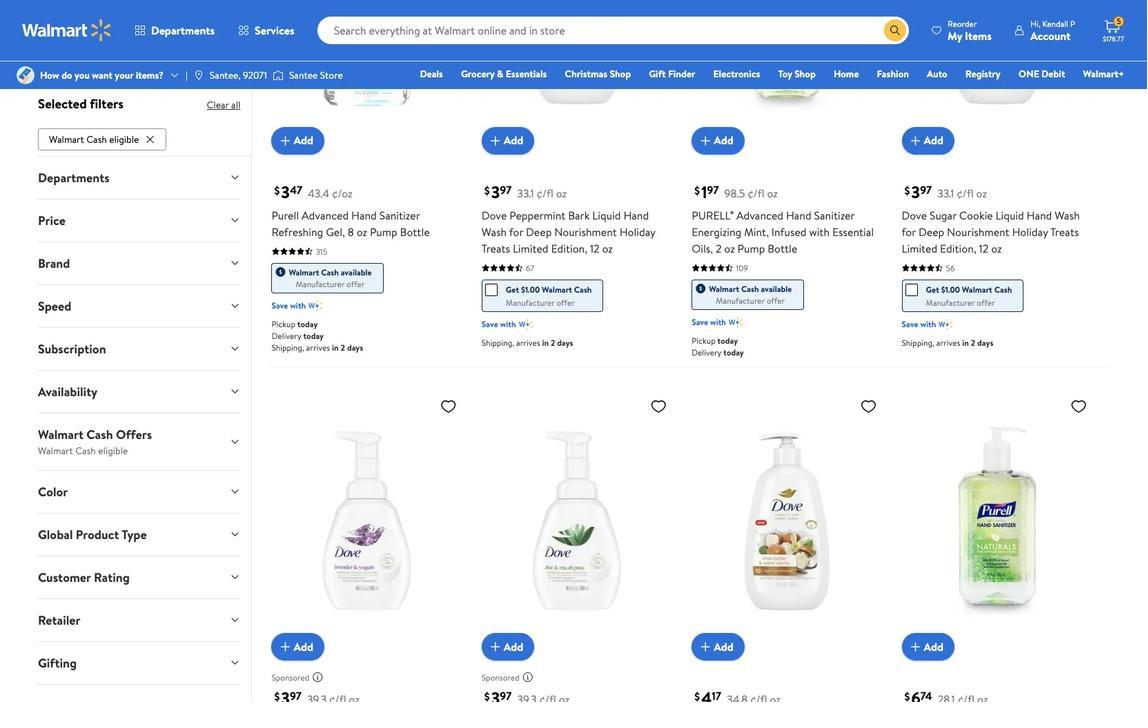 Task type: describe. For each thing, give the bounding box(es) containing it.
47
[[290, 182, 302, 198]]

eligible inside walmart cash eligible "button"
[[109, 132, 139, 146]]

eligible inside walmart cash offers walmart cash eligible
[[98, 444, 128, 458]]

save for $ 3 97 33.1 ¢/fl oz dove peppermint bark liquid hand wash for deep nourishment holiday treats limited edition, 12 oz
[[482, 318, 498, 330]]

5 $178.77
[[1103, 15, 1125, 44]]

santee store
[[289, 68, 343, 82]]

christmas shop
[[565, 67, 631, 81]]

hi, kendall p account
[[1031, 18, 1076, 43]]

oils,
[[692, 241, 713, 256]]

&
[[497, 67, 504, 81]]

selected filters
[[38, 95, 124, 113]]

walmart inside "button"
[[49, 132, 84, 146]]

availability button
[[27, 371, 252, 413]]

dove advanced care liquid hand wash, shea butter & warm vanilla, 12 oz image
[[692, 392, 883, 650]]

walmart cash eligible button
[[38, 128, 167, 150]]

3 for $ 3 97 33.1 ¢/fl oz dove sugar cookie liquid hand wash for deep nourishment holiday treats limited edition, 12 oz
[[912, 180, 921, 203]]

advanced inside the $ 1 97 98.5 ¢/fl oz purell® advanced hand sanitizer energizing mint, infused with essential oils, 2 oz pump bottle
[[737, 208, 784, 223]]

gift finder link
[[643, 66, 702, 81]]

cookie
[[960, 208, 993, 223]]

purell advanced hand sanitizer gel, naturals, 24 oz pump bottle image
[[902, 392, 1093, 650]]

Search search field
[[317, 17, 909, 44]]

¢/oz
[[332, 186, 353, 201]]

walmart cash available for 3
[[289, 266, 372, 278]]

grocery & essentials link
[[455, 66, 553, 81]]

|
[[186, 68, 188, 82]]

product
[[76, 526, 119, 543]]

in for $ 3 97 33.1 ¢/fl oz dove peppermint bark liquid hand wash for deep nourishment holiday treats limited edition, 12 oz
[[542, 337, 549, 348]]

how do you want your items?
[[40, 68, 164, 82]]

with for $ 3 97 33.1 ¢/fl oz dove sugar cookie liquid hand wash for deep nourishment holiday treats limited edition, 12 oz
[[921, 318, 937, 330]]

color tab
[[27, 471, 252, 513]]

debit
[[1042, 67, 1066, 81]]

bottle inside $ 3 47 43.4 ¢/oz purell advanced hand sanitizer refreshing gel, 8 oz pump bottle
[[400, 224, 430, 239]]

¢/fl for $ 3 97 33.1 ¢/fl oz dove sugar cookie liquid hand wash for deep nourishment holiday treats limited edition, 12 oz
[[957, 186, 974, 201]]

clear all button
[[207, 94, 241, 116]]

registry link
[[960, 66, 1007, 81]]

departments inside dropdown button
[[38, 169, 110, 186]]

hand inside $ 3 97 33.1 ¢/fl oz dove sugar cookie liquid hand wash for deep nourishment holiday treats limited edition, 12 oz
[[1027, 208, 1053, 223]]

delivery for pickup today delivery today shipping, arrives in 2 days
[[272, 330, 301, 342]]

essentials
[[506, 67, 547, 81]]

home
[[834, 67, 859, 81]]

rating
[[94, 569, 130, 586]]

97 for $ 3 97 33.1 ¢/fl oz dove sugar cookie liquid hand wash for deep nourishment holiday treats limited edition, 12 oz
[[921, 182, 932, 198]]

walmart plus image for $ 3 47 43.4 ¢/oz purell advanced hand sanitizer refreshing gel, 8 oz pump bottle
[[309, 299, 323, 313]]

315
[[316, 246, 327, 257]]

one
[[1019, 67, 1040, 81]]

sponsored for dove lavender & yogurt foaming hand wash 10.1 fl oz image
[[272, 672, 310, 683]]

search icon image
[[890, 25, 901, 36]]

pickup for pickup today delivery today
[[692, 335, 716, 346]]

availability tab
[[27, 371, 252, 413]]

gifting button
[[27, 642, 252, 684]]

walmart+
[[1084, 67, 1125, 81]]

store
[[320, 68, 343, 82]]

you
[[75, 68, 90, 82]]

services
[[255, 23, 295, 38]]

global product type tab
[[27, 514, 252, 556]]

treats for $ 3 97 33.1 ¢/fl oz dove sugar cookie liquid hand wash for deep nourishment holiday treats limited edition, 12 oz
[[1051, 224, 1079, 239]]

ad disclaimer and feedback for ingridsponsoredproducts image for dove lavender & yogurt foaming hand wash 10.1 fl oz image's add to cart icon
[[312, 672, 323, 683]]

43.4
[[308, 186, 329, 201]]

refreshing
[[272, 224, 323, 239]]

bark
[[568, 208, 590, 223]]

hi,
[[1031, 18, 1041, 29]]

sponsored for 'dove aloe & eucalyptus foaming hand wash, 10.1 oz, more moisturizers than the leading ordinary hand soap' image
[[482, 672, 520, 683]]

how
[[40, 68, 59, 82]]

$ for $ 3 97 33.1 ¢/fl oz dove sugar cookie liquid hand wash for deep nourishment holiday treats limited edition, 12 oz
[[905, 183, 910, 198]]

add to favorites list, dove aloe & eucalyptus foaming hand wash, 10.1 oz, more moisturizers than the leading ordinary hand soap image
[[651, 398, 667, 415]]

dove for $ 3 97 33.1 ¢/fl oz dove sugar cookie liquid hand wash for deep nourishment holiday treats limited edition, 12 oz
[[902, 208, 927, 223]]

hand inside $ 3 97 33.1 ¢/fl oz dove peppermint bark liquid hand wash for deep nourishment holiday treats limited edition, 12 oz
[[624, 208, 649, 223]]

walmart+ link
[[1077, 66, 1131, 81]]

save for $ 3 47 43.4 ¢/oz purell advanced hand sanitizer refreshing gel, 8 oz pump bottle
[[272, 299, 288, 311]]

save for $ 3 97 33.1 ¢/fl oz dove sugar cookie liquid hand wash for deep nourishment holiday treats limited edition, 12 oz
[[902, 318, 919, 330]]

gel,
[[326, 224, 345, 239]]

purell
[[272, 208, 299, 223]]

3 for $ 3 47 43.4 ¢/oz purell advanced hand sanitizer refreshing gel, 8 oz pump bottle
[[281, 180, 290, 203]]

 image for how do you want your items?
[[17, 66, 35, 84]]

days inside pickup today delivery today shipping, arrives in 2 days
[[347, 342, 363, 353]]

electronics link
[[707, 66, 767, 81]]

speed
[[38, 297, 71, 315]]

manufacturer offer for $ 1 97 98.5 ¢/fl oz purell® advanced hand sanitizer energizing mint, infused with essential oils, 2 oz pump bottle
[[716, 295, 785, 306]]

global product type
[[38, 526, 147, 543]]

santee,
[[210, 68, 241, 82]]

brand tab
[[27, 242, 252, 284]]

$ for $ 3 97 33.1 ¢/fl oz dove peppermint bark liquid hand wash for deep nourishment holiday treats limited edition, 12 oz
[[485, 183, 490, 198]]

limited for $ 3 97 33.1 ¢/fl oz dove sugar cookie liquid hand wash for deep nourishment holiday treats limited edition, 12 oz
[[902, 241, 938, 256]]

manufacturer for $ 3 47 43.4 ¢/oz purell advanced hand sanitizer refreshing gel, 8 oz pump bottle
[[296, 278, 345, 290]]

manufacturer offer for $ 3 97 33.1 ¢/fl oz dove sugar cookie liquid hand wash for deep nourishment holiday treats limited edition, 12 oz
[[926, 297, 995, 308]]

add to favorites list, purell advanced hand sanitizer gel, naturals, 24 oz pump bottle image
[[1071, 398, 1088, 415]]

christmas shop link
[[559, 66, 637, 81]]

treats for $ 3 97 33.1 ¢/fl oz dove peppermint bark liquid hand wash for deep nourishment holiday treats limited edition, 12 oz
[[482, 241, 510, 256]]

with inside the $ 1 97 98.5 ¢/fl oz purell® advanced hand sanitizer energizing mint, infused with essential oils, 2 oz pump bottle
[[810, 224, 830, 239]]

walmart cash eligible
[[49, 132, 139, 146]]

wash for $ 3 97 33.1 ¢/fl oz dove sugar cookie liquid hand wash for deep nourishment holiday treats limited edition, 12 oz
[[1055, 208, 1080, 223]]

liquid for $ 3 97 33.1 ¢/fl oz dove sugar cookie liquid hand wash for deep nourishment holiday treats limited edition, 12 oz
[[996, 208, 1025, 223]]

customer rating tab
[[27, 556, 252, 598]]

3 for $ 3 97 33.1 ¢/fl oz dove peppermint bark liquid hand wash for deep nourishment holiday treats limited edition, 12 oz
[[491, 180, 500, 203]]

auto link
[[921, 66, 954, 81]]

retailer button
[[27, 599, 252, 641]]

type
[[122, 526, 147, 543]]

available for 1
[[761, 283, 792, 295]]

92071
[[243, 68, 267, 82]]

shipping, arrives in 2 days for $ 3 97 33.1 ¢/fl oz dove sugar cookie liquid hand wash for deep nourishment holiday treats limited edition, 12 oz
[[902, 337, 994, 348]]

santee, 92071
[[210, 68, 267, 82]]

grocery
[[461, 67, 495, 81]]

offer for $ 3 97 33.1 ¢/fl oz dove peppermint bark liquid hand wash for deep nourishment holiday treats limited edition, 12 oz
[[557, 297, 575, 308]]

deals
[[420, 67, 443, 81]]

available for 3
[[341, 266, 372, 278]]

arrives for $ 3 97 33.1 ¢/fl oz dove sugar cookie liquid hand wash for deep nourishment holiday treats limited edition, 12 oz
[[937, 337, 961, 348]]

customer rating
[[38, 569, 130, 586]]

dove lavender & yogurt foaming hand wash 10.1 fl oz image
[[272, 392, 462, 650]]

walmart plus image
[[519, 317, 533, 331]]

finder
[[668, 67, 696, 81]]

¢/fl for $ 3 97 33.1 ¢/fl oz dove peppermint bark liquid hand wash for deep nourishment holiday treats limited edition, 12 oz
[[537, 186, 554, 201]]

deals link
[[414, 66, 449, 81]]

12 for $ 3 97 33.1 ¢/fl oz dove sugar cookie liquid hand wash for deep nourishment holiday treats limited edition, 12 oz
[[980, 241, 989, 256]]

toy shop
[[779, 67, 816, 81]]

$ 3 47 43.4 ¢/oz purell advanced hand sanitizer refreshing gel, 8 oz pump bottle
[[272, 180, 430, 239]]

registry
[[966, 67, 1001, 81]]

offer for $ 3 47 43.4 ¢/oz purell advanced hand sanitizer refreshing gel, 8 oz pump bottle
[[347, 278, 365, 290]]

pickup for pickup today delivery today shipping, arrives in 2 days
[[272, 318, 296, 330]]

deep for $ 3 97 33.1 ¢/fl oz dove peppermint bark liquid hand wash for deep nourishment holiday treats limited edition, 12 oz
[[526, 224, 552, 239]]

dove peppermint bark liquid hand wash for deep nourishment holiday treats limited edition, 12 oz image
[[482, 0, 673, 143]]

shipping, arrives in 2 days for $ 3 97 33.1 ¢/fl oz dove peppermint bark liquid hand wash for deep nourishment holiday treats limited edition, 12 oz
[[482, 337, 574, 348]]

add to cart image for $ 3 47 43.4 ¢/oz purell advanced hand sanitizer refreshing gel, 8 oz pump bottle
[[277, 132, 294, 149]]

selected
[[38, 95, 87, 113]]

want
[[92, 68, 113, 82]]

$ for $ 1 97 98.5 ¢/fl oz purell® advanced hand sanitizer energizing mint, infused with essential oils, 2 oz pump bottle
[[695, 183, 700, 198]]

clear
[[207, 98, 229, 112]]

cash inside "button"
[[86, 132, 107, 146]]

clear all
[[207, 98, 241, 112]]

add to cart image for $ 3 97 33.1 ¢/fl oz dove sugar cookie liquid hand wash for deep nourishment holiday treats limited edition, 12 oz
[[908, 132, 924, 149]]

shop for christmas shop
[[610, 67, 631, 81]]

edition, for $ 3 97 33.1 ¢/fl oz dove peppermint bark liquid hand wash for deep nourishment holiday treats limited edition, 12 oz
[[551, 241, 588, 256]]

2 inside the $ 1 97 98.5 ¢/fl oz purell® advanced hand sanitizer energizing mint, infused with essential oils, 2 oz pump bottle
[[716, 241, 722, 256]]

one debit
[[1019, 67, 1066, 81]]

save with for $ 1 97 98.5 ¢/fl oz purell® advanced hand sanitizer energizing mint, infused with essential oils, 2 oz pump bottle
[[692, 316, 726, 328]]

get $1.00 walmart cash checkbox for $ 3 97 33.1 ¢/fl oz dove sugar cookie liquid hand wash for deep nourishment holiday treats limited edition, 12 oz
[[906, 284, 918, 296]]

get $1.00 walmart cash walmart plus, element for $ 3 97 33.1 ¢/fl oz dove sugar cookie liquid hand wash for deep nourishment holiday treats limited edition, 12 oz
[[906, 283, 1012, 297]]

walmart cash offers walmart cash eligible
[[38, 426, 152, 458]]

christmas
[[565, 67, 608, 81]]

hand inside the $ 1 97 98.5 ¢/fl oz purell® advanced hand sanitizer energizing mint, infused with essential oils, 2 oz pump bottle
[[786, 208, 812, 223]]

get for $ 3 97 33.1 ¢/fl oz dove sugar cookie liquid hand wash for deep nourishment holiday treats limited edition, 12 oz
[[926, 284, 940, 295]]

subscription tab
[[27, 328, 252, 370]]

do
[[62, 68, 72, 82]]

global
[[38, 526, 73, 543]]

arrives for $ 3 97 33.1 ¢/fl oz dove peppermint bark liquid hand wash for deep nourishment holiday treats limited edition, 12 oz
[[516, 337, 540, 348]]

delivery for pickup today delivery today
[[692, 346, 722, 358]]

my
[[948, 28, 963, 43]]

with for $ 3 47 43.4 ¢/oz purell advanced hand sanitizer refreshing gel, 8 oz pump bottle
[[290, 299, 306, 311]]

1
[[702, 180, 707, 203]]



Task type: vqa. For each thing, say whether or not it's contained in the screenshot.
"Save with" for $ 1 97 98.5 ¢/fl oz PURELL® Advanced Hand Sanitizer Energizing Mint, Infused with Essential Oils, 2 oz Pump Bottle
yes



Task type: locate. For each thing, give the bounding box(es) containing it.
with for $ 3 97 33.1 ¢/fl oz dove peppermint bark liquid hand wash for deep nourishment holiday treats limited edition, 12 oz
[[500, 318, 516, 330]]

advanced inside $ 3 47 43.4 ¢/oz purell advanced hand sanitizer refreshing gel, 8 oz pump bottle
[[302, 208, 349, 223]]

fashion link
[[871, 66, 916, 81]]

days for $ 3 97 33.1 ¢/fl oz dove peppermint bark liquid hand wash for deep nourishment holiday treats limited edition, 12 oz
[[557, 337, 574, 348]]

manufacturer for $ 3 97 33.1 ¢/fl oz dove peppermint bark liquid hand wash for deep nourishment holiday treats limited edition, 12 oz
[[506, 297, 555, 308]]

4 $ from the left
[[905, 183, 910, 198]]

1 horizontal spatial wash
[[1055, 208, 1080, 223]]

1 horizontal spatial limited
[[902, 241, 938, 256]]

1 edition, from the left
[[551, 241, 588, 256]]

offer
[[347, 278, 365, 290], [767, 295, 785, 306], [557, 297, 575, 308], [977, 297, 995, 308]]

33.1 for $ 3 97 33.1 ¢/fl oz dove peppermint bark liquid hand wash for deep nourishment holiday treats limited edition, 12 oz
[[517, 186, 534, 201]]

0 horizontal spatial pickup
[[272, 318, 296, 330]]

save for $ 1 97 98.5 ¢/fl oz purell® advanced hand sanitizer energizing mint, infused with essential oils, 2 oz pump bottle
[[692, 316, 709, 328]]

walmart plus image up pickup today delivery today shipping, arrives in 2 days on the left of page
[[309, 299, 323, 313]]

 image left how
[[17, 66, 35, 84]]

1 vertical spatial wash
[[482, 224, 507, 239]]

97 left 98.5 on the right top of the page
[[707, 182, 719, 198]]

1 vertical spatial delivery
[[692, 346, 722, 358]]

12 inside $ 3 97 33.1 ¢/fl oz dove sugar cookie liquid hand wash for deep nourishment holiday treats limited edition, 12 oz
[[980, 241, 989, 256]]

1 get $1.00 walmart cash checkbox from the left
[[485, 284, 498, 296]]

1 sanitizer from the left
[[380, 208, 420, 223]]

walmart cash available for 1
[[709, 283, 792, 295]]

¢/fl inside $ 3 97 33.1 ¢/fl oz dove peppermint bark liquid hand wash for deep nourishment holiday treats limited edition, 12 oz
[[537, 186, 554, 201]]

in
[[542, 337, 549, 348], [963, 337, 969, 348], [332, 342, 339, 353]]

manufacturer down 315
[[296, 278, 345, 290]]

1 advanced from the left
[[302, 208, 349, 223]]

1 vertical spatial eligible
[[98, 444, 128, 458]]

 image
[[193, 70, 204, 81]]

1 liquid from the left
[[593, 208, 621, 223]]

sanitizer inside $ 3 47 43.4 ¢/oz purell advanced hand sanitizer refreshing gel, 8 oz pump bottle
[[380, 208, 420, 223]]

2 horizontal spatial arrives
[[937, 337, 961, 348]]

¢/fl for $ 1 97 98.5 ¢/fl oz purell® advanced hand sanitizer energizing mint, infused with essential oils, 2 oz pump bottle
[[748, 186, 765, 201]]

dove sugar cookie liquid hand wash for deep nourishment holiday treats limited edition, 12 oz image
[[902, 0, 1093, 143]]

get for $ 3 97 33.1 ¢/fl oz dove peppermint bark liquid hand wash for deep nourishment holiday treats limited edition, 12 oz
[[506, 284, 519, 295]]

walmart plus image for $ 3 97 33.1 ¢/fl oz dove sugar cookie liquid hand wash for deep nourishment holiday treats limited edition, 12 oz
[[939, 317, 953, 331]]

shop for toy shop
[[795, 67, 816, 81]]

offers
[[116, 426, 152, 443]]

limited down "sugar"
[[902, 241, 938, 256]]

97 inside $ 3 97 33.1 ¢/fl oz dove sugar cookie liquid hand wash for deep nourishment holiday treats limited edition, 12 oz
[[921, 182, 932, 198]]

walmart plus image down 56
[[939, 317, 953, 331]]

1 horizontal spatial available
[[761, 283, 792, 295]]

color
[[38, 483, 68, 500]]

2
[[716, 241, 722, 256], [551, 337, 555, 348], [971, 337, 976, 348], [341, 342, 345, 353]]

1 horizontal spatial 97
[[707, 182, 719, 198]]

shipping, for $ 3 97 33.1 ¢/fl oz dove peppermint bark liquid hand wash for deep nourishment holiday treats limited edition, 12 oz
[[482, 337, 514, 348]]

33.1 up peppermint
[[517, 186, 534, 201]]

liquid right cookie
[[996, 208, 1025, 223]]

1 horizontal spatial shop
[[795, 67, 816, 81]]

 image for santee store
[[273, 68, 284, 82]]

walmart image
[[22, 19, 112, 41]]

1 get $1.00 walmart cash walmart plus, element from the left
[[485, 283, 592, 297]]

1 horizontal spatial walmart cash available
[[709, 283, 792, 295]]

2 deep from the left
[[919, 224, 945, 239]]

12 for $ 3 97 33.1 ¢/fl oz dove peppermint bark liquid hand wash for deep nourishment holiday treats limited edition, 12 oz
[[590, 241, 600, 256]]

customer rating button
[[27, 556, 252, 598]]

hand up infused
[[786, 208, 812, 223]]

3 inside $ 3 97 33.1 ¢/fl oz dove sugar cookie liquid hand wash for deep nourishment holiday treats limited edition, 12 oz
[[912, 180, 921, 203]]

get $1.00 walmart cash checkbox for $ 3 97 33.1 ¢/fl oz dove peppermint bark liquid hand wash for deep nourishment holiday treats limited edition, 12 oz
[[485, 284, 498, 296]]

add to favorites list, dove advanced care liquid hand wash, shea butter & warm vanilla, 12 oz image
[[861, 398, 877, 415]]

0 horizontal spatial nourishment
[[555, 224, 617, 239]]

oz inside $ 3 47 43.4 ¢/oz purell advanced hand sanitizer refreshing gel, 8 oz pump bottle
[[357, 224, 367, 239]]

0 horizontal spatial liquid
[[593, 208, 621, 223]]

1 vertical spatial departments
[[38, 169, 110, 186]]

dove inside $ 3 97 33.1 ¢/fl oz dove sugar cookie liquid hand wash for deep nourishment holiday treats limited edition, 12 oz
[[902, 208, 927, 223]]

items?
[[136, 68, 164, 82]]

0 horizontal spatial dove
[[482, 208, 507, 223]]

treats inside $ 3 97 33.1 ¢/fl oz dove sugar cookie liquid hand wash for deep nourishment holiday treats limited edition, 12 oz
[[1051, 224, 1079, 239]]

4 hand from the left
[[1027, 208, 1053, 223]]

holiday for $ 3 97 33.1 ¢/fl oz dove peppermint bark liquid hand wash for deep nourishment holiday treats limited edition, 12 oz
[[620, 224, 656, 239]]

walmart plus image up the "pickup today delivery today"
[[729, 315, 743, 329]]

1 horizontal spatial holiday
[[1013, 224, 1049, 239]]

2 edition, from the left
[[941, 241, 977, 256]]

3 ¢/fl from the left
[[957, 186, 974, 201]]

price tab
[[27, 199, 252, 241]]

wash for $ 3 97 33.1 ¢/fl oz dove peppermint bark liquid hand wash for deep nourishment holiday treats limited edition, 12 oz
[[482, 224, 507, 239]]

hand inside $ 3 47 43.4 ¢/oz purell advanced hand sanitizer refreshing gel, 8 oz pump bottle
[[352, 208, 377, 223]]

3 inside $ 3 47 43.4 ¢/oz purell advanced hand sanitizer refreshing gel, 8 oz pump bottle
[[281, 180, 290, 203]]

nourishment inside $ 3 97 33.1 ¢/fl oz dove sugar cookie liquid hand wash for deep nourishment holiday treats limited edition, 12 oz
[[947, 224, 1010, 239]]

walmart cash available
[[289, 266, 372, 278], [709, 283, 792, 295]]

97 inside $ 3 97 33.1 ¢/fl oz dove peppermint bark liquid hand wash for deep nourishment holiday treats limited edition, 12 oz
[[500, 182, 512, 198]]

1 3 from the left
[[281, 180, 290, 203]]

1 horizontal spatial treats
[[1051, 224, 1079, 239]]

0 horizontal spatial  image
[[17, 66, 35, 84]]

0 horizontal spatial 97
[[500, 182, 512, 198]]

¢/fl inside $ 3 97 33.1 ¢/fl oz dove sugar cookie liquid hand wash for deep nourishment holiday treats limited edition, 12 oz
[[957, 186, 974, 201]]

0 horizontal spatial 3
[[281, 180, 290, 203]]

2 horizontal spatial walmart plus image
[[939, 317, 953, 331]]

1 $1.00 from the left
[[521, 284, 540, 295]]

0 horizontal spatial get $1.00 walmart cash
[[506, 284, 592, 295]]

0 horizontal spatial ¢/fl
[[537, 186, 554, 201]]

1 horizontal spatial get $1.00 walmart cash
[[926, 284, 1012, 295]]

97 up peppermint
[[500, 182, 512, 198]]

wash inside $ 3 97 33.1 ¢/fl oz dove peppermint bark liquid hand wash for deep nourishment holiday treats limited edition, 12 oz
[[482, 224, 507, 239]]

retailer tab
[[27, 599, 252, 641]]

1 hand from the left
[[352, 208, 377, 223]]

$ inside $ 3 47 43.4 ¢/oz purell advanced hand sanitizer refreshing gel, 8 oz pump bottle
[[274, 183, 280, 198]]

gift
[[649, 67, 666, 81]]

santee
[[289, 68, 318, 82]]

2 holiday from the left
[[1013, 224, 1049, 239]]

pickup inside pickup today delivery today shipping, arrives in 2 days
[[272, 318, 296, 330]]

pump inside the $ 1 97 98.5 ¢/fl oz purell® advanced hand sanitizer energizing mint, infused with essential oils, 2 oz pump bottle
[[738, 241, 765, 256]]

available down the 8 on the top of the page
[[341, 266, 372, 278]]

0 horizontal spatial walmart plus image
[[309, 299, 323, 313]]

0 horizontal spatial edition,
[[551, 241, 588, 256]]

manufacturer for $ 1 97 98.5 ¢/fl oz purell® advanced hand sanitizer energizing mint, infused with essential oils, 2 oz pump bottle
[[716, 295, 765, 306]]

$1.00 down '67'
[[521, 284, 540, 295]]

edition, inside $ 3 97 33.1 ¢/fl oz dove sugar cookie liquid hand wash for deep nourishment holiday treats limited edition, 12 oz
[[941, 241, 977, 256]]

3 3 from the left
[[912, 180, 921, 203]]

nourishment down bark
[[555, 224, 617, 239]]

1 horizontal spatial edition,
[[941, 241, 977, 256]]

2 nourishment from the left
[[947, 224, 1010, 239]]

dove
[[482, 208, 507, 223], [902, 208, 927, 223]]

1 dove from the left
[[482, 208, 507, 223]]

pickup today delivery today
[[692, 335, 744, 358]]

0 horizontal spatial ad disclaimer and feedback for ingridsponsoredproducts image
[[312, 672, 323, 683]]

2 liquid from the left
[[996, 208, 1025, 223]]

1 vertical spatial walmart cash available
[[709, 283, 792, 295]]

1 horizontal spatial $1.00
[[942, 284, 960, 295]]

subscription
[[38, 340, 106, 357]]

brand
[[38, 255, 70, 272]]

walmart plus image for $ 1 97 98.5 ¢/fl oz purell® advanced hand sanitizer energizing mint, infused with essential oils, 2 oz pump bottle
[[729, 315, 743, 329]]

manufacturer offer
[[296, 278, 365, 290], [716, 295, 785, 306], [506, 297, 575, 308], [926, 297, 995, 308]]

manufacturer
[[296, 278, 345, 290], [716, 295, 765, 306], [506, 297, 555, 308], [926, 297, 975, 308]]

offer for $ 3 97 33.1 ¢/fl oz dove sugar cookie liquid hand wash for deep nourishment holiday treats limited edition, 12 oz
[[977, 297, 995, 308]]

liquid right bark
[[593, 208, 621, 223]]

deep inside $ 3 97 33.1 ¢/fl oz dove peppermint bark liquid hand wash for deep nourishment holiday treats limited edition, 12 oz
[[526, 224, 552, 239]]

manufacturer offer down 315
[[296, 278, 365, 290]]

0 vertical spatial delivery
[[272, 330, 301, 342]]

in for $ 3 97 33.1 ¢/fl oz dove sugar cookie liquid hand wash for deep nourishment holiday treats limited edition, 12 oz
[[963, 337, 969, 348]]

kendall
[[1043, 18, 1069, 29]]

1 $ from the left
[[274, 183, 280, 198]]

1 horizontal spatial dove
[[902, 208, 927, 223]]

0 horizontal spatial treats
[[482, 241, 510, 256]]

p
[[1071, 18, 1076, 29]]

 image
[[17, 66, 35, 84], [273, 68, 284, 82]]

treats inside $ 3 97 33.1 ¢/fl oz dove peppermint bark liquid hand wash for deep nourishment holiday treats limited edition, 12 oz
[[482, 241, 510, 256]]

ad disclaimer and feedback for ingridsponsoredproducts image
[[312, 672, 323, 683], [523, 672, 534, 683]]

2 horizontal spatial 97
[[921, 182, 932, 198]]

dove left peppermint
[[482, 208, 507, 223]]

0 horizontal spatial arrives
[[306, 342, 330, 353]]

with
[[810, 224, 830, 239], [290, 299, 306, 311], [711, 316, 726, 328], [500, 318, 516, 330], [921, 318, 937, 330]]

edition, inside $ 3 97 33.1 ¢/fl oz dove peppermint bark liquid hand wash for deep nourishment holiday treats limited edition, 12 oz
[[551, 241, 588, 256]]

edition, up 56
[[941, 241, 977, 256]]

infused
[[772, 224, 807, 239]]

save with for $ 3 97 33.1 ¢/fl oz dove peppermint bark liquid hand wash for deep nourishment holiday treats limited edition, 12 oz
[[482, 318, 516, 330]]

0 horizontal spatial get $1.00 walmart cash checkbox
[[485, 284, 498, 296]]

color button
[[27, 471, 252, 513]]

Get $1.00 Walmart Cash checkbox
[[485, 284, 498, 296], [906, 284, 918, 296]]

0 vertical spatial pickup
[[272, 318, 296, 330]]

¢/fl up cookie
[[957, 186, 974, 201]]

walmart plus image
[[309, 299, 323, 313], [729, 315, 743, 329], [939, 317, 953, 331]]

pump right the 8 on the top of the page
[[370, 224, 398, 239]]

dove for $ 3 97 33.1 ¢/fl oz dove peppermint bark liquid hand wash for deep nourishment holiday treats limited edition, 12 oz
[[482, 208, 507, 223]]

liquid
[[593, 208, 621, 223], [996, 208, 1025, 223]]

56
[[946, 262, 956, 274]]

1 horizontal spatial 12
[[980, 241, 989, 256]]

limited
[[513, 241, 549, 256], [902, 241, 938, 256]]

1 horizontal spatial days
[[557, 337, 574, 348]]

1 horizontal spatial liquid
[[996, 208, 1025, 223]]

sugar
[[930, 208, 957, 223]]

manufacturer offer down 56
[[926, 297, 995, 308]]

pump down mint,
[[738, 241, 765, 256]]

sanitizer inside the $ 1 97 98.5 ¢/fl oz purell® advanced hand sanitizer energizing mint, infused with essential oils, 2 oz pump bottle
[[814, 208, 855, 223]]

departments up the |
[[151, 23, 215, 38]]

gift finder
[[649, 67, 696, 81]]

0 horizontal spatial shop
[[610, 67, 631, 81]]

1 horizontal spatial bottle
[[768, 241, 798, 256]]

speed button
[[27, 285, 252, 327]]

0 vertical spatial bottle
[[400, 224, 430, 239]]

holiday inside $ 3 97 33.1 ¢/fl oz dove peppermint bark liquid hand wash for deep nourishment holiday treats limited edition, 12 oz
[[620, 224, 656, 239]]

add to cart image
[[277, 132, 294, 149], [908, 132, 924, 149], [908, 639, 924, 655]]

1 horizontal spatial 33.1
[[938, 186, 955, 201]]

1 horizontal spatial 3
[[491, 180, 500, 203]]

brand button
[[27, 242, 252, 284]]

0 horizontal spatial 12
[[590, 241, 600, 256]]

get $1.00 walmart cash down 56
[[926, 284, 1012, 295]]

1 horizontal spatial in
[[542, 337, 549, 348]]

gifting tab
[[27, 642, 252, 684]]

manufacturer down 109
[[716, 295, 765, 306]]

hand up the 8 on the top of the page
[[352, 208, 377, 223]]

2 horizontal spatial shipping,
[[902, 337, 935, 348]]

1 vertical spatial available
[[761, 283, 792, 295]]

2 sanitizer from the left
[[814, 208, 855, 223]]

add to cart image for dove advanced care liquid hand wash, shea butter & warm vanilla, 12 oz image
[[698, 639, 714, 655]]

0 horizontal spatial walmart cash available
[[289, 266, 372, 278]]

nourishment down cookie
[[947, 224, 1010, 239]]

advanced
[[302, 208, 349, 223], [737, 208, 784, 223]]

nourishment
[[555, 224, 617, 239], [947, 224, 1010, 239]]

0 horizontal spatial departments
[[38, 169, 110, 186]]

1 horizontal spatial get $1.00 walmart cash checkbox
[[906, 284, 918, 296]]

2 $1.00 from the left
[[942, 284, 960, 295]]

shipping,
[[482, 337, 514, 348], [902, 337, 935, 348], [272, 342, 304, 353]]

oz
[[556, 186, 567, 201], [768, 186, 778, 201], [977, 186, 987, 201], [357, 224, 367, 239], [602, 241, 613, 256], [725, 241, 735, 256], [992, 241, 1002, 256]]

for for $ 3 97 33.1 ¢/fl oz dove peppermint bark liquid hand wash for deep nourishment holiday treats limited edition, 12 oz
[[509, 224, 524, 239]]

departments inside popup button
[[151, 23, 215, 38]]

1 holiday from the left
[[620, 224, 656, 239]]

109
[[736, 262, 748, 274]]

0 horizontal spatial shipping,
[[272, 342, 304, 353]]

manufacturer down 56
[[926, 297, 975, 308]]

shop right christmas
[[610, 67, 631, 81]]

offer for $ 1 97 98.5 ¢/fl oz purell® advanced hand sanitizer energizing mint, infused with essential oils, 2 oz pump bottle
[[767, 295, 785, 306]]

available down infused
[[761, 283, 792, 295]]

holiday
[[620, 224, 656, 239], [1013, 224, 1049, 239]]

$1.00 for $ 3 97 33.1 ¢/fl oz dove peppermint bark liquid hand wash for deep nourishment holiday treats limited edition, 12 oz
[[521, 284, 540, 295]]

ad disclaimer and feedback for ingridsponsoredproducts image for 'dove aloe & eucalyptus foaming hand wash, 10.1 oz, more moisturizers than the leading ordinary hand soap' image add to cart icon
[[523, 672, 534, 683]]

67
[[526, 262, 535, 274]]

pump
[[370, 224, 398, 239], [738, 241, 765, 256]]

1 horizontal spatial walmart plus image
[[729, 315, 743, 329]]

0 vertical spatial pump
[[370, 224, 398, 239]]

2 ad disclaimer and feedback for ingridsponsoredproducts image from the left
[[523, 672, 534, 683]]

pickup today delivery today shipping, arrives in 2 days
[[272, 318, 363, 353]]

0 horizontal spatial get
[[506, 284, 519, 295]]

hand right bark
[[624, 208, 649, 223]]

1 vertical spatial treats
[[482, 241, 510, 256]]

2 get $1.00 walmart cash from the left
[[926, 284, 1012, 295]]

0 horizontal spatial get $1.00 walmart cash walmart plus, element
[[485, 283, 592, 297]]

0 vertical spatial wash
[[1055, 208, 1080, 223]]

delivery inside the "pickup today delivery today"
[[692, 346, 722, 358]]

1 horizontal spatial departments
[[151, 23, 215, 38]]

walmart cash offers tab
[[27, 413, 252, 470]]

0 horizontal spatial wash
[[482, 224, 507, 239]]

add to cart image
[[487, 132, 504, 149], [698, 132, 714, 149], [277, 639, 294, 655], [487, 639, 504, 655], [698, 639, 714, 655]]

33.1 up "sugar"
[[938, 186, 955, 201]]

1 horizontal spatial sanitizer
[[814, 208, 855, 223]]

purell advanced hand sanitizer refreshing gel, 8 oz pump bottle image
[[272, 0, 462, 143]]

wash
[[1055, 208, 1080, 223], [482, 224, 507, 239]]

shipping, for $ 3 97 33.1 ¢/fl oz dove sugar cookie liquid hand wash for deep nourishment holiday treats limited edition, 12 oz
[[902, 337, 935, 348]]

one debit link
[[1013, 66, 1072, 81]]

2 97 from the left
[[707, 182, 719, 198]]

get $1.00 walmart cash walmart plus, element
[[485, 283, 592, 297], [906, 283, 1012, 297]]

2 ¢/fl from the left
[[748, 186, 765, 201]]

holiday for $ 3 97 33.1 ¢/fl oz dove sugar cookie liquid hand wash for deep nourishment holiday treats limited edition, 12 oz
[[1013, 224, 1049, 239]]

sanitizer
[[380, 208, 420, 223], [814, 208, 855, 223]]

2 limited from the left
[[902, 241, 938, 256]]

holiday inside $ 3 97 33.1 ¢/fl oz dove sugar cookie liquid hand wash for deep nourishment holiday treats limited edition, 12 oz
[[1013, 224, 1049, 239]]

$ inside $ 3 97 33.1 ¢/fl oz dove peppermint bark liquid hand wash for deep nourishment holiday treats limited edition, 12 oz
[[485, 183, 490, 198]]

1 sponsored from the left
[[272, 672, 310, 683]]

deep inside $ 3 97 33.1 ¢/fl oz dove sugar cookie liquid hand wash for deep nourishment holiday treats limited edition, 12 oz
[[919, 224, 945, 239]]

$1.00 for $ 3 97 33.1 ¢/fl oz dove sugar cookie liquid hand wash for deep nourishment holiday treats limited edition, 12 oz
[[942, 284, 960, 295]]

add to cart image for 'dove aloe & eucalyptus foaming hand wash, 10.1 oz, more moisturizers than the leading ordinary hand soap' image
[[487, 639, 504, 655]]

0 horizontal spatial bottle
[[400, 224, 430, 239]]

subscription button
[[27, 328, 252, 370]]

1 horizontal spatial ad disclaimer and feedback for ingridsponsoredproducts image
[[523, 672, 534, 683]]

1 limited from the left
[[513, 241, 549, 256]]

speed tab
[[27, 285, 252, 327]]

dove left "sugar"
[[902, 208, 927, 223]]

get $1.00 walmart cash for $ 3 97 33.1 ¢/fl oz dove sugar cookie liquid hand wash for deep nourishment holiday treats limited edition, 12 oz
[[926, 284, 1012, 295]]

1 deep from the left
[[526, 224, 552, 239]]

2 sponsored from the left
[[482, 672, 520, 683]]

save with for $ 3 97 33.1 ¢/fl oz dove sugar cookie liquid hand wash for deep nourishment holiday treats limited edition, 12 oz
[[902, 318, 937, 330]]

reorder my items
[[948, 18, 992, 43]]

deep for $ 3 97 33.1 ¢/fl oz dove sugar cookie liquid hand wash for deep nourishment holiday treats limited edition, 12 oz
[[919, 224, 945, 239]]

2 advanced from the left
[[737, 208, 784, 223]]

1 12 from the left
[[590, 241, 600, 256]]

nourishment for $ 3 97 33.1 ¢/fl oz dove sugar cookie liquid hand wash for deep nourishment holiday treats limited edition, 12 oz
[[947, 224, 1010, 239]]

2 horizontal spatial ¢/fl
[[957, 186, 974, 201]]

$1.00 down 56
[[942, 284, 960, 295]]

¢/fl
[[537, 186, 554, 201], [748, 186, 765, 201], [957, 186, 974, 201]]

2 get $1.00 walmart cash walmart plus, element from the left
[[906, 283, 1012, 297]]

manufacturer offer up walmart plus icon
[[506, 297, 575, 308]]

walmart cash eligible list item
[[38, 125, 169, 150]]

departments tab
[[27, 157, 252, 199]]

0 vertical spatial walmart cash available
[[289, 266, 372, 278]]

energizing
[[692, 224, 742, 239]]

for right essential
[[902, 224, 916, 239]]

33.1 inside $ 3 97 33.1 ¢/fl oz dove sugar cookie liquid hand wash for deep nourishment holiday treats limited edition, 12 oz
[[938, 186, 955, 201]]

manufacturer up walmart plus icon
[[506, 297, 555, 308]]

limited for $ 3 97 33.1 ¢/fl oz dove peppermint bark liquid hand wash for deep nourishment holiday treats limited edition, 12 oz
[[513, 241, 549, 256]]

liquid inside $ 3 97 33.1 ¢/fl oz dove sugar cookie liquid hand wash for deep nourishment holiday treats limited edition, 12 oz
[[996, 208, 1025, 223]]

delivery inside pickup today delivery today shipping, arrives in 2 days
[[272, 330, 301, 342]]

walmart cash available down 109
[[709, 283, 792, 295]]

1 ¢/fl from the left
[[537, 186, 554, 201]]

0 horizontal spatial holiday
[[620, 224, 656, 239]]

0 horizontal spatial sponsored
[[272, 672, 310, 683]]

bottle right the 8 on the top of the page
[[400, 224, 430, 239]]

0 horizontal spatial in
[[332, 342, 339, 353]]

2 inside pickup today delivery today shipping, arrives in 2 days
[[341, 342, 345, 353]]

1 ad disclaimer and feedback for ingridsponsoredproducts image from the left
[[312, 672, 323, 683]]

for down peppermint
[[509, 224, 524, 239]]

97 up "sugar"
[[921, 182, 932, 198]]

1 horizontal spatial shipping, arrives in 2 days
[[902, 337, 994, 348]]

0 horizontal spatial for
[[509, 224, 524, 239]]

shipping, inside pickup today delivery today shipping, arrives in 2 days
[[272, 342, 304, 353]]

¢/fl up peppermint
[[537, 186, 554, 201]]

12 inside $ 3 97 33.1 ¢/fl oz dove peppermint bark liquid hand wash for deep nourishment holiday treats limited edition, 12 oz
[[590, 241, 600, 256]]

for for $ 3 97 33.1 ¢/fl oz dove sugar cookie liquid hand wash for deep nourishment holiday treats limited edition, 12 oz
[[902, 224, 916, 239]]

walmart cash available down 315
[[289, 266, 372, 278]]

2 $ from the left
[[485, 183, 490, 198]]

0 horizontal spatial deep
[[526, 224, 552, 239]]

2 get from the left
[[926, 284, 940, 295]]

add to favorites list, dove lavender & yogurt foaming hand wash 10.1 fl oz image
[[440, 398, 457, 415]]

deep down "sugar"
[[919, 224, 945, 239]]

departments down the walmart cash eligible on the top left of the page
[[38, 169, 110, 186]]

3 hand from the left
[[786, 208, 812, 223]]

gifting
[[38, 654, 77, 672]]

2 get $1.00 walmart cash checkbox from the left
[[906, 284, 918, 296]]

1 horizontal spatial advanced
[[737, 208, 784, 223]]

1 horizontal spatial get
[[926, 284, 940, 295]]

bottle inside the $ 1 97 98.5 ¢/fl oz purell® advanced hand sanitizer energizing mint, infused with essential oils, 2 oz pump bottle
[[768, 241, 798, 256]]

1 horizontal spatial deep
[[919, 224, 945, 239]]

97
[[500, 182, 512, 198], [707, 182, 719, 198], [921, 182, 932, 198]]

shop right toy
[[795, 67, 816, 81]]

manufacturer offer down 109
[[716, 295, 785, 306]]

1 shop from the left
[[610, 67, 631, 81]]

get $1.00 walmart cash walmart plus, element down 56
[[906, 283, 1012, 297]]

fashion
[[877, 67, 909, 81]]

advanced up mint,
[[737, 208, 784, 223]]

$ inside $ 3 97 33.1 ¢/fl oz dove sugar cookie liquid hand wash for deep nourishment holiday treats limited edition, 12 oz
[[905, 183, 910, 198]]

97 for $ 1 97 98.5 ¢/fl oz purell® advanced hand sanitizer energizing mint, infused with essential oils, 2 oz pump bottle
[[707, 182, 719, 198]]

today
[[297, 318, 318, 330], [303, 330, 324, 342], [718, 335, 738, 346], [724, 346, 744, 358]]

1 horizontal spatial arrives
[[516, 337, 540, 348]]

retailer
[[38, 612, 80, 629]]

add to cart image for dove lavender & yogurt foaming hand wash 10.1 fl oz image
[[277, 639, 294, 655]]

2 horizontal spatial 3
[[912, 180, 921, 203]]

 image right the 92071
[[273, 68, 284, 82]]

for inside $ 3 97 33.1 ¢/fl oz dove peppermint bark liquid hand wash for deep nourishment holiday treats limited edition, 12 oz
[[509, 224, 524, 239]]

0 horizontal spatial $1.00
[[521, 284, 540, 295]]

eligible
[[109, 132, 139, 146], [98, 444, 128, 458]]

2 hand from the left
[[624, 208, 649, 223]]

1 horizontal spatial pump
[[738, 241, 765, 256]]

2 horizontal spatial days
[[978, 337, 994, 348]]

bottle down infused
[[768, 241, 798, 256]]

nourishment inside $ 3 97 33.1 ¢/fl oz dove peppermint bark liquid hand wash for deep nourishment holiday treats limited edition, 12 oz
[[555, 224, 617, 239]]

treats
[[1051, 224, 1079, 239], [482, 241, 510, 256]]

2 33.1 from the left
[[938, 186, 955, 201]]

97 inside the $ 1 97 98.5 ¢/fl oz purell® advanced hand sanitizer energizing mint, infused with essential oils, 2 oz pump bottle
[[707, 182, 719, 198]]

save with for $ 3 47 43.4 ¢/oz purell advanced hand sanitizer refreshing gel, 8 oz pump bottle
[[272, 299, 306, 311]]

1 horizontal spatial for
[[902, 224, 916, 239]]

1 shipping, arrives in 2 days from the left
[[482, 337, 574, 348]]

in inside pickup today delivery today shipping, arrives in 2 days
[[332, 342, 339, 353]]

1 horizontal spatial delivery
[[692, 346, 722, 358]]

wash inside $ 3 97 33.1 ¢/fl oz dove sugar cookie liquid hand wash for deep nourishment holiday treats limited edition, 12 oz
[[1055, 208, 1080, 223]]

home link
[[828, 66, 866, 81]]

manufacturer offer for $ 3 97 33.1 ¢/fl oz dove peppermint bark liquid hand wash for deep nourishment holiday treats limited edition, 12 oz
[[506, 297, 575, 308]]

deep
[[526, 224, 552, 239], [919, 224, 945, 239]]

0 horizontal spatial days
[[347, 342, 363, 353]]

1 for from the left
[[509, 224, 524, 239]]

1 vertical spatial bottle
[[768, 241, 798, 256]]

Walmart Site-Wide search field
[[317, 17, 909, 44]]

with for $ 1 97 98.5 ¢/fl oz purell® advanced hand sanitizer energizing mint, infused with essential oils, 2 oz pump bottle
[[711, 316, 726, 328]]

purell® advanced hand sanitizer energizing mint, infused with essential oils, 2 oz pump bottle image
[[692, 0, 883, 143]]

1 horizontal spatial shipping,
[[482, 337, 514, 348]]

hand right cookie
[[1027, 208, 1053, 223]]

2 shop from the left
[[795, 67, 816, 81]]

get $1.00 walmart cash walmart plus, element down '67'
[[485, 283, 592, 297]]

eligible down offers
[[98, 444, 128, 458]]

2 shipping, arrives in 2 days from the left
[[902, 337, 994, 348]]

1 horizontal spatial pickup
[[692, 335, 716, 346]]

0 vertical spatial eligible
[[109, 132, 139, 146]]

deep down peppermint
[[526, 224, 552, 239]]

3 97 from the left
[[921, 182, 932, 198]]

limited inside $ 3 97 33.1 ¢/fl oz dove sugar cookie liquid hand wash for deep nourishment holiday treats limited edition, 12 oz
[[902, 241, 938, 256]]

$178.77
[[1103, 34, 1125, 44]]

manufacturer offer for $ 3 47 43.4 ¢/oz purell advanced hand sanitizer refreshing gel, 8 oz pump bottle
[[296, 278, 365, 290]]

33.1 inside $ 3 97 33.1 ¢/fl oz dove peppermint bark liquid hand wash for deep nourishment holiday treats limited edition, 12 oz
[[517, 186, 534, 201]]

for inside $ 3 97 33.1 ¢/fl oz dove sugar cookie liquid hand wash for deep nourishment holiday treats limited edition, 12 oz
[[902, 224, 916, 239]]

get $1.00 walmart cash for $ 3 97 33.1 ¢/fl oz dove peppermint bark liquid hand wash for deep nourishment holiday treats limited edition, 12 oz
[[506, 284, 592, 295]]

edition, for $ 3 97 33.1 ¢/fl oz dove sugar cookie liquid hand wash for deep nourishment holiday treats limited edition, 12 oz
[[941, 241, 977, 256]]

1 vertical spatial pump
[[738, 241, 765, 256]]

cash
[[86, 132, 107, 146], [321, 266, 339, 278], [742, 283, 759, 295], [574, 284, 592, 295], [995, 284, 1012, 295], [86, 426, 113, 443], [75, 444, 96, 458]]

toy shop link
[[772, 66, 822, 81]]

2 dove from the left
[[902, 208, 927, 223]]

limited inside $ 3 97 33.1 ¢/fl oz dove peppermint bark liquid hand wash for deep nourishment holiday treats limited edition, 12 oz
[[513, 241, 549, 256]]

1 nourishment from the left
[[555, 224, 617, 239]]

1 horizontal spatial  image
[[273, 68, 284, 82]]

8
[[348, 224, 354, 239]]

33.1 for $ 3 97 33.1 ¢/fl oz dove sugar cookie liquid hand wash for deep nourishment holiday treats limited edition, 12 oz
[[938, 186, 955, 201]]

advanced up 'gel,'
[[302, 208, 349, 223]]

dove inside $ 3 97 33.1 ¢/fl oz dove peppermint bark liquid hand wash for deep nourishment holiday treats limited edition, 12 oz
[[482, 208, 507, 223]]

1 33.1 from the left
[[517, 186, 534, 201]]

liquid for $ 3 97 33.1 ¢/fl oz dove peppermint bark liquid hand wash for deep nourishment holiday treats limited edition, 12 oz
[[593, 208, 621, 223]]

1 vertical spatial pickup
[[692, 335, 716, 346]]

services button
[[227, 14, 306, 47]]

1 get from the left
[[506, 284, 519, 295]]

get $1.00 walmart cash walmart plus, element for $ 3 97 33.1 ¢/fl oz dove peppermint bark liquid hand wash for deep nourishment holiday treats limited edition, 12 oz
[[485, 283, 592, 297]]

edition, down bark
[[551, 241, 588, 256]]

0 vertical spatial available
[[341, 266, 372, 278]]

2 3 from the left
[[491, 180, 500, 203]]

97 for $ 3 97 33.1 ¢/fl oz dove peppermint bark liquid hand wash for deep nourishment holiday treats limited edition, 12 oz
[[500, 182, 512, 198]]

1 horizontal spatial nourishment
[[947, 224, 1010, 239]]

departments button
[[123, 14, 227, 47]]

departments button
[[27, 157, 252, 199]]

pickup
[[272, 318, 296, 330], [692, 335, 716, 346]]

5
[[1117, 15, 1122, 27]]

3 $ from the left
[[695, 183, 700, 198]]

manufacturer for $ 3 97 33.1 ¢/fl oz dove sugar cookie liquid hand wash for deep nourishment holiday treats limited edition, 12 oz
[[926, 297, 975, 308]]

filters
[[90, 95, 124, 113]]

your
[[115, 68, 134, 82]]

0 horizontal spatial shipping, arrives in 2 days
[[482, 337, 574, 348]]

get $1.00 walmart cash down '67'
[[506, 284, 592, 295]]

2 for from the left
[[902, 224, 916, 239]]

2 horizontal spatial in
[[963, 337, 969, 348]]

2 12 from the left
[[980, 241, 989, 256]]

items
[[965, 28, 992, 43]]

essential
[[833, 224, 874, 239]]

liquid inside $ 3 97 33.1 ¢/fl oz dove peppermint bark liquid hand wash for deep nourishment holiday treats limited edition, 12 oz
[[593, 208, 621, 223]]

pump inside $ 3 47 43.4 ¢/oz purell advanced hand sanitizer refreshing gel, 8 oz pump bottle
[[370, 224, 398, 239]]

$ for $ 3 47 43.4 ¢/oz purell advanced hand sanitizer refreshing gel, 8 oz pump bottle
[[274, 183, 280, 198]]

pickup inside the "pickup today delivery today"
[[692, 335, 716, 346]]

0 horizontal spatial sanitizer
[[380, 208, 420, 223]]

days for $ 3 97 33.1 ¢/fl oz dove sugar cookie liquid hand wash for deep nourishment holiday treats limited edition, 12 oz
[[978, 337, 994, 348]]

all
[[231, 98, 241, 112]]

nourishment for $ 3 97 33.1 ¢/fl oz dove peppermint bark liquid hand wash for deep nourishment holiday treats limited edition, 12 oz
[[555, 224, 617, 239]]

limited up '67'
[[513, 241, 549, 256]]

arrives inside pickup today delivery today shipping, arrives in 2 days
[[306, 342, 330, 353]]

dove aloe & eucalyptus foaming hand wash, 10.1 oz, more moisturizers than the leading ordinary hand soap image
[[482, 392, 673, 650]]

3 inside $ 3 97 33.1 ¢/fl oz dove peppermint bark liquid hand wash for deep nourishment holiday treats limited edition, 12 oz
[[491, 180, 500, 203]]

price
[[38, 212, 66, 229]]

0 horizontal spatial available
[[341, 266, 372, 278]]

eligible down filters
[[109, 132, 139, 146]]

¢/fl inside the $ 1 97 98.5 ¢/fl oz purell® advanced hand sanitizer energizing mint, infused with essential oils, 2 oz pump bottle
[[748, 186, 765, 201]]

mint,
[[744, 224, 769, 239]]

0 horizontal spatial pump
[[370, 224, 398, 239]]

¢/fl right 98.5 on the right top of the page
[[748, 186, 765, 201]]

0 horizontal spatial delivery
[[272, 330, 301, 342]]

availability
[[38, 383, 97, 400]]

1 97 from the left
[[500, 182, 512, 198]]

price button
[[27, 199, 252, 241]]

0 horizontal spatial advanced
[[302, 208, 349, 223]]

$ 1 97 98.5 ¢/fl oz purell® advanced hand sanitizer energizing mint, infused with essential oils, 2 oz pump bottle
[[692, 180, 874, 256]]

$ inside the $ 1 97 98.5 ¢/fl oz purell® advanced hand sanitizer energizing mint, infused with essential oils, 2 oz pump bottle
[[695, 183, 700, 198]]

1 get $1.00 walmart cash from the left
[[506, 284, 592, 295]]

0 vertical spatial treats
[[1051, 224, 1079, 239]]

applied filters section element
[[38, 95, 124, 113]]



